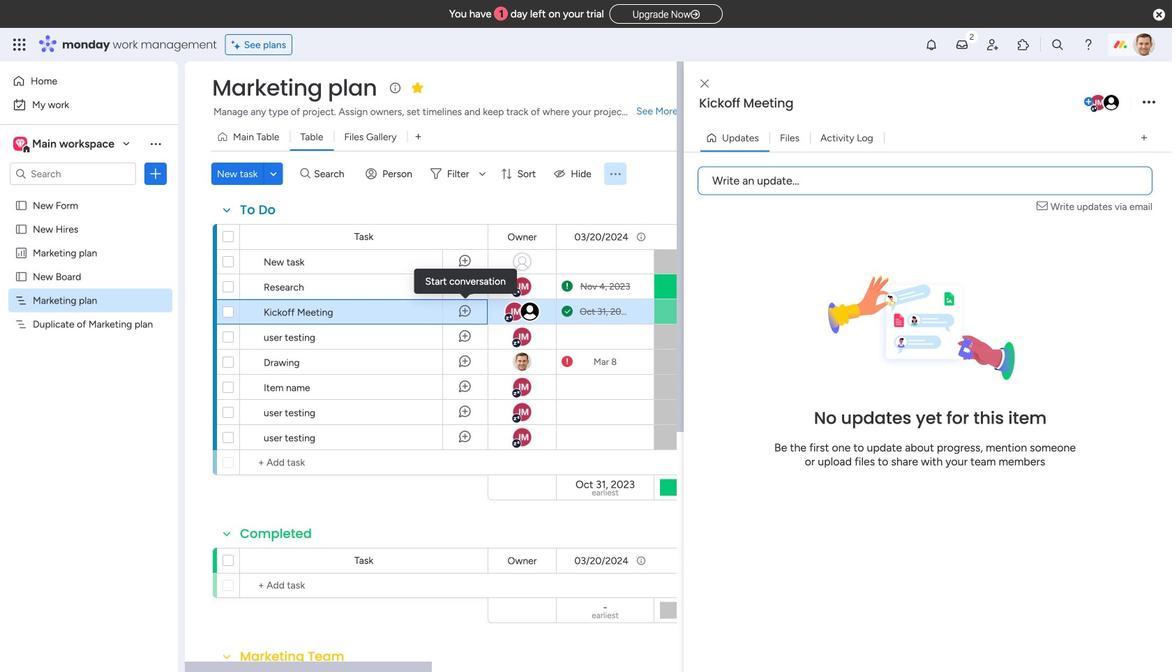 Task type: describe. For each thing, give the bounding box(es) containing it.
1 workspace image from the left
[[13, 136, 27, 151]]

dapulse rightstroke image
[[691, 9, 700, 20]]

Search field
[[311, 164, 352, 184]]

notifications image
[[925, 38, 939, 52]]

+ Add task text field
[[247, 577, 482, 594]]

v2 done deadline image
[[562, 305, 573, 318]]

2 vertical spatial option
[[0, 193, 178, 196]]

+ Add task text field
[[247, 454, 482, 471]]

public dashboard image
[[15, 246, 28, 260]]

dapulse close image
[[1154, 8, 1165, 22]]

1 vertical spatial option
[[8, 94, 170, 116]]

add view image
[[416, 132, 421, 142]]

search everything image
[[1051, 38, 1065, 52]]

add view image
[[1142, 133, 1147, 143]]

close image
[[701, 79, 709, 89]]

rubyanndersson@gmail.com image
[[1103, 94, 1121, 112]]

workspace selection element
[[13, 135, 117, 154]]

options image
[[1143, 93, 1156, 112]]

see plans image
[[231, 37, 244, 53]]

dapulse addbtn image
[[1084, 98, 1093, 107]]



Task type: locate. For each thing, give the bounding box(es) containing it.
2 image
[[966, 29, 978, 44]]

1 vertical spatial public board image
[[15, 223, 28, 236]]

3 public board image from the top
[[15, 270, 28, 283]]

0 vertical spatial v2 overdue deadline image
[[562, 280, 573, 293]]

invite members image
[[986, 38, 1000, 52]]

list box
[[0, 191, 178, 524]]

update feed image
[[955, 38, 969, 52]]

0 vertical spatial option
[[8, 70, 170, 92]]

envelope o image
[[1037, 199, 1051, 214]]

None field
[[209, 73, 381, 103], [696, 94, 1082, 112], [237, 201, 279, 219], [504, 229, 540, 245], [571, 229, 632, 245], [237, 525, 315, 543], [504, 553, 540, 568], [571, 553, 632, 568], [237, 648, 348, 666], [209, 73, 381, 103], [696, 94, 1082, 112], [237, 201, 279, 219], [504, 229, 540, 245], [571, 229, 632, 245], [237, 525, 315, 543], [504, 553, 540, 568], [571, 553, 632, 568], [237, 648, 348, 666]]

2 public board image from the top
[[15, 223, 28, 236]]

workspace image
[[13, 136, 27, 151], [15, 136, 25, 151]]

arrow down image
[[474, 165, 491, 182]]

workspace options image
[[149, 137, 163, 151]]

option
[[8, 70, 170, 92], [8, 94, 170, 116], [0, 193, 178, 196]]

public board image
[[15, 199, 28, 212], [15, 223, 28, 236], [15, 270, 28, 283]]

1 v2 overdue deadline image from the top
[[562, 280, 573, 293]]

2 v2 overdue deadline image from the top
[[562, 355, 573, 368]]

angle down image
[[270, 169, 277, 179]]

v2 overdue deadline image down v2 done deadline image
[[562, 355, 573, 368]]

1 vertical spatial v2 overdue deadline image
[[562, 355, 573, 368]]

column information image
[[636, 555, 647, 566]]

remove from favorites image
[[411, 81, 425, 95]]

v2 search image
[[300, 166, 311, 182]]

menu image
[[608, 167, 622, 181]]

v2 overdue deadline image up v2 done deadline image
[[562, 280, 573, 293]]

v2 overdue deadline image
[[562, 280, 573, 293], [562, 355, 573, 368]]

select product image
[[13, 38, 27, 52]]

Search in workspace field
[[29, 166, 117, 182]]

1 public board image from the top
[[15, 199, 28, 212]]

options image
[[149, 167, 163, 181]]

monday marketplace image
[[1017, 38, 1031, 52]]

dapulse drag 2 image
[[686, 351, 690, 367]]

terry turtle image
[[1133, 33, 1156, 56]]

2 workspace image from the left
[[15, 136, 25, 151]]

column information image
[[636, 231, 647, 242]]

0 vertical spatial public board image
[[15, 199, 28, 212]]

show board description image
[[387, 81, 404, 95]]

help image
[[1082, 38, 1096, 52]]

2 vertical spatial public board image
[[15, 270, 28, 283]]



Task type: vqa. For each thing, say whether or not it's contained in the screenshot.
Search Search Box
no



